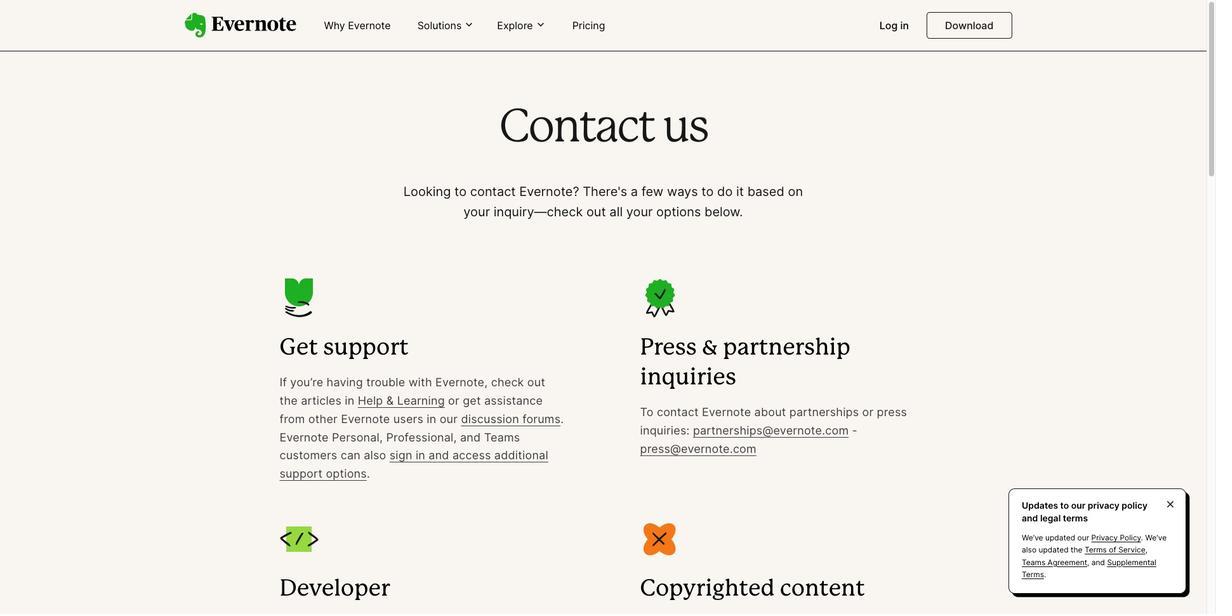 Task type: vqa. For each thing, say whether or not it's contained in the screenshot.
Student Discount
no



Task type: describe. For each thing, give the bounding box(es) containing it.
download link
[[927, 12, 1012, 39]]

copyrighted content
[[640, 579, 865, 601]]

there's
[[583, 184, 627, 200]]

2 your from the left
[[627, 205, 653, 220]]

learning
[[397, 394, 445, 408]]

terms
[[1063, 513, 1088, 524]]

get
[[463, 394, 481, 408]]

customers
[[280, 449, 337, 462]]

solutions button
[[414, 18, 478, 33]]

check
[[491, 376, 524, 389]]

sign
[[390, 449, 412, 462]]

with
[[409, 376, 432, 389]]

below.
[[705, 205, 743, 220]]

of
[[1109, 546, 1117, 555]]

1 we've from the left
[[1022, 533, 1044, 543]]

few
[[642, 184, 664, 200]]

press
[[877, 406, 907, 419]]

get support
[[280, 338, 409, 360]]

discussion forums
[[461, 413, 561, 426]]

and inside the terms of service , teams agreement , and
[[1092, 558, 1105, 567]]

help & learning
[[358, 394, 445, 408]]

in right log
[[901, 19, 909, 32]]

and inside . evernote personal, professional, and teams customers can also
[[460, 431, 481, 444]]

help & learning link
[[358, 394, 445, 408]]

service
[[1119, 546, 1146, 555]]

partnerships@evernote.com
[[693, 424, 849, 437]]

log
[[880, 19, 898, 32]]

evernote,
[[436, 376, 488, 389]]

options inside sign in and access additional support options
[[326, 467, 367, 481]]

our for updates
[[1072, 500, 1086, 511]]

the inside the . we've also updated the
[[1071, 546, 1083, 555]]

developers icon image
[[278, 519, 319, 560]]

terms of service , teams agreement , and
[[1022, 546, 1148, 567]]

press@evernote.com
[[640, 442, 757, 456]]

users
[[393, 413, 424, 426]]

contact
[[499, 107, 655, 150]]

other
[[308, 413, 338, 426]]

discussion forums link
[[461, 413, 561, 426]]

1 vertical spatial ,
[[1088, 558, 1090, 567]]

the inside if you're having trouble with evernote, check out the articles in
[[280, 394, 298, 408]]

out inside if you're having trouble with evernote, check out the articles in
[[528, 376, 545, 389]]

& for partnership
[[702, 338, 718, 360]]

terms inside supplemental terms
[[1022, 570, 1044, 580]]

partnerships@evernote.com link
[[693, 424, 849, 437]]

certified icon image
[[639, 278, 680, 319]]

in inside if you're having trouble with evernote, check out the articles in
[[345, 394, 355, 408]]

wrong icon image
[[639, 519, 680, 560]]

ways
[[667, 184, 698, 200]]

additional
[[494, 449, 549, 462]]

help
[[358, 394, 383, 408]]

discussion
[[461, 413, 519, 426]]

. we've also updated the
[[1022, 533, 1167, 555]]

partnerships
[[790, 406, 859, 419]]

in inside the or get assistance from other evernote users in our
[[427, 413, 436, 426]]

can
[[341, 449, 361, 462]]

to
[[640, 406, 654, 419]]

& for learning
[[387, 394, 394, 408]]

having
[[327, 376, 363, 389]]

trouble
[[366, 376, 405, 389]]

from
[[280, 413, 305, 426]]

control icon image
[[278, 278, 319, 319]]

updated inside the . we've also updated the
[[1039, 546, 1069, 555]]

why evernote
[[324, 19, 391, 32]]

updates to our privacy policy and legal terms
[[1022, 500, 1148, 524]]

content
[[780, 579, 865, 601]]

agreement
[[1048, 558, 1088, 567]]

copyrighted
[[640, 579, 775, 601]]

policy
[[1120, 533, 1142, 543]]

evernote inside the or get assistance from other evernote users in our
[[341, 413, 390, 426]]

get
[[280, 338, 318, 360]]

developer
[[280, 579, 390, 601]]

evernote inside why evernote link
[[348, 19, 391, 32]]

we've updated our privacy policy
[[1022, 533, 1142, 543]]

. evernote personal, professional, and teams customers can also
[[280, 413, 564, 462]]

terms of service link
[[1085, 546, 1146, 555]]

it
[[737, 184, 744, 200]]

supplemental terms link
[[1022, 558, 1157, 580]]

on
[[788, 184, 803, 200]]

why evernote link
[[317, 14, 398, 38]]

do
[[717, 184, 733, 200]]

inquiry—check
[[494, 205, 583, 220]]

you're
[[290, 376, 323, 389]]

privacy
[[1092, 533, 1118, 543]]

log in link
[[872, 14, 917, 38]]

contact us
[[499, 107, 708, 150]]



Task type: locate. For each thing, give the bounding box(es) containing it.
teams
[[484, 431, 520, 444], [1022, 558, 1046, 567]]

to
[[455, 184, 467, 200], [702, 184, 714, 200], [1061, 500, 1069, 511]]

evernote up customers
[[280, 431, 329, 444]]

out inside looking to contact evernote? there's a few ways to do it based on your inquiry—check out all your options below.
[[587, 205, 606, 220]]

1 horizontal spatial contact
[[657, 406, 699, 419]]

the down we've updated our privacy policy
[[1071, 546, 1083, 555]]

0 vertical spatial ,
[[1146, 546, 1148, 555]]

1 vertical spatial out
[[528, 376, 545, 389]]

press & partnership inquiries
[[640, 338, 851, 389]]

log in
[[880, 19, 909, 32]]

0 horizontal spatial support
[[280, 467, 323, 481]]

your left inquiry—check
[[464, 205, 490, 220]]

1 horizontal spatial &
[[702, 338, 718, 360]]

and down the 'updates'
[[1022, 513, 1038, 524]]

also right can
[[364, 449, 386, 462]]

1 vertical spatial options
[[326, 467, 367, 481]]

access
[[453, 449, 491, 462]]

your
[[464, 205, 490, 220], [627, 205, 653, 220]]

. inside the . we've also updated the
[[1142, 533, 1144, 543]]

also inside . evernote personal, professional, and teams customers can also
[[364, 449, 386, 462]]

our up the terms of service , teams agreement , and
[[1078, 533, 1090, 543]]

all
[[610, 205, 623, 220]]

or get assistance from other evernote users in our
[[280, 394, 543, 426]]

1 horizontal spatial teams
[[1022, 558, 1046, 567]]

1 horizontal spatial or
[[863, 406, 874, 419]]

1 horizontal spatial ,
[[1146, 546, 1148, 555]]

inquiries
[[640, 368, 737, 389]]

0 horizontal spatial contact
[[470, 184, 516, 200]]

sign in and access additional support options
[[280, 449, 549, 481]]

1 vertical spatial teams
[[1022, 558, 1046, 567]]

personal,
[[332, 431, 383, 444]]

evernote
[[348, 19, 391, 32], [702, 406, 751, 419], [341, 413, 390, 426], [280, 431, 329, 444]]

support
[[323, 338, 409, 360], [280, 467, 323, 481]]

out
[[587, 205, 606, 220], [528, 376, 545, 389]]

0 horizontal spatial to
[[455, 184, 467, 200]]

our up terms
[[1072, 500, 1086, 511]]

1 horizontal spatial your
[[627, 205, 653, 220]]

0 horizontal spatial your
[[464, 205, 490, 220]]

2 horizontal spatial to
[[1061, 500, 1069, 511]]

. inside . evernote personal, professional, and teams customers can also
[[561, 413, 564, 426]]

& inside "press & partnership inquiries"
[[702, 338, 718, 360]]

, down the . we've also updated the
[[1088, 558, 1090, 567]]

supplemental
[[1108, 558, 1157, 567]]

2 we've from the left
[[1146, 533, 1167, 543]]

professional,
[[386, 431, 457, 444]]

1 vertical spatial the
[[1071, 546, 1083, 555]]

also up teams agreement 'link'
[[1022, 546, 1037, 555]]

evernote?
[[520, 184, 579, 200]]

1 vertical spatial also
[[1022, 546, 1037, 555]]

based
[[748, 184, 785, 200]]

our for we've
[[1078, 533, 1090, 543]]

updated up teams agreement 'link'
[[1039, 546, 1069, 555]]

1 your from the left
[[464, 205, 490, 220]]

contact up inquiries:
[[657, 406, 699, 419]]

we've inside the . we've also updated the
[[1146, 533, 1167, 543]]

in down having
[[345, 394, 355, 408]]

to left do
[[702, 184, 714, 200]]

.
[[561, 413, 564, 426], [367, 467, 370, 481], [1142, 533, 1144, 543], [1044, 570, 1047, 580]]

terms inside the terms of service , teams agreement , and
[[1085, 546, 1107, 555]]

evernote logo image
[[184, 13, 296, 38]]

in inside sign in and access additional support options
[[416, 449, 425, 462]]

explore
[[497, 19, 533, 32]]

supplemental terms
[[1022, 558, 1157, 580]]

sign in and access additional support options link
[[280, 449, 549, 481]]

to up terms
[[1061, 500, 1069, 511]]

and inside updates to our privacy policy and legal terms
[[1022, 513, 1038, 524]]

or left the "press"
[[863, 406, 874, 419]]

forums
[[523, 413, 561, 426]]

solutions
[[418, 19, 462, 32]]

a
[[631, 184, 638, 200]]

1 horizontal spatial support
[[323, 338, 409, 360]]

updates
[[1022, 500, 1059, 511]]

our inside updates to our privacy policy and legal terms
[[1072, 500, 1086, 511]]

pricing
[[572, 19, 605, 32]]

0 vertical spatial also
[[364, 449, 386, 462]]

1 horizontal spatial terms
[[1085, 546, 1107, 555]]

1 vertical spatial terms
[[1022, 570, 1044, 580]]

the up from
[[280, 394, 298, 408]]

out right check
[[528, 376, 545, 389]]

download
[[945, 19, 994, 32]]

and inside sign in and access additional support options
[[429, 449, 449, 462]]

1 vertical spatial &
[[387, 394, 394, 408]]

0 vertical spatial our
[[440, 413, 458, 426]]

1 vertical spatial support
[[280, 467, 323, 481]]

updated down legal
[[1046, 533, 1076, 543]]

and
[[460, 431, 481, 444], [429, 449, 449, 462], [1022, 513, 1038, 524], [1092, 558, 1105, 567]]

0 horizontal spatial terms
[[1022, 570, 1044, 580]]

and up access
[[460, 431, 481, 444]]

articles
[[301, 394, 342, 408]]

,
[[1146, 546, 1148, 555], [1088, 558, 1090, 567]]

1 vertical spatial our
[[1072, 500, 1086, 511]]

and down the . we've also updated the
[[1092, 558, 1105, 567]]

teams down discussion forums
[[484, 431, 520, 444]]

or left get
[[448, 394, 460, 408]]

we've down legal
[[1022, 533, 1044, 543]]

options down can
[[326, 467, 367, 481]]

0 horizontal spatial the
[[280, 394, 298, 408]]

0 horizontal spatial &
[[387, 394, 394, 408]]

our inside the or get assistance from other evernote users in our
[[440, 413, 458, 426]]

0 horizontal spatial we've
[[1022, 533, 1044, 543]]

explore button
[[494, 18, 550, 33]]

out left all
[[587, 205, 606, 220]]

0 horizontal spatial out
[[528, 376, 545, 389]]

0 horizontal spatial teams
[[484, 431, 520, 444]]

evernote inside to contact evernote about partnerships or press inquiries:
[[702, 406, 751, 419]]

support down customers
[[280, 467, 323, 481]]

options
[[657, 205, 701, 220], [326, 467, 367, 481]]

evernote right why
[[348, 19, 391, 32]]

looking
[[404, 184, 451, 200]]

assistance
[[484, 394, 543, 408]]

privacy policy link
[[1092, 533, 1142, 543]]

1 vertical spatial contact
[[657, 406, 699, 419]]

& down trouble
[[387, 394, 394, 408]]

and down the "professional," on the bottom left
[[429, 449, 449, 462]]

0 horizontal spatial or
[[448, 394, 460, 408]]

support inside sign in and access additional support options
[[280, 467, 323, 481]]

1 horizontal spatial also
[[1022, 546, 1037, 555]]

inquiries:
[[640, 424, 690, 437]]

1 horizontal spatial options
[[657, 205, 701, 220]]

teams agreement link
[[1022, 558, 1088, 567]]

1 horizontal spatial to
[[702, 184, 714, 200]]

updated
[[1046, 533, 1076, 543], [1039, 546, 1069, 555]]

support up trouble
[[323, 338, 409, 360]]

contact up inquiry—check
[[470, 184, 516, 200]]

& up inquiries
[[702, 338, 718, 360]]

to right looking
[[455, 184, 467, 200]]

why
[[324, 19, 345, 32]]

options down ways
[[657, 205, 701, 220]]

evernote up partnerships@evernote.com - press@evernote.com
[[702, 406, 751, 419]]

or inside to contact evernote about partnerships or press inquiries:
[[863, 406, 874, 419]]

if
[[280, 376, 287, 389]]

terms down teams agreement 'link'
[[1022, 570, 1044, 580]]

privacy
[[1088, 500, 1120, 511]]

1 horizontal spatial the
[[1071, 546, 1083, 555]]

contact inside to contact evernote about partnerships or press inquiries:
[[657, 406, 699, 419]]

1 horizontal spatial we've
[[1146, 533, 1167, 543]]

0 vertical spatial contact
[[470, 184, 516, 200]]

in up the "professional," on the bottom left
[[427, 413, 436, 426]]

pricing link
[[565, 14, 613, 38]]

0 vertical spatial &
[[702, 338, 718, 360]]

0 vertical spatial options
[[657, 205, 701, 220]]

or inside the or get assistance from other evernote users in our
[[448, 394, 460, 408]]

looking to contact evernote? there's a few ways to do it based on your inquiry—check out all your options below.
[[404, 184, 803, 220]]

contact inside looking to contact evernote? there's a few ways to do it based on your inquiry—check out all your options below.
[[470, 184, 516, 200]]

0 horizontal spatial also
[[364, 449, 386, 462]]

0 vertical spatial updated
[[1046, 533, 1076, 543]]

teams inside . evernote personal, professional, and teams customers can also
[[484, 431, 520, 444]]

to contact evernote about partnerships or press inquiries:
[[640, 406, 907, 437]]

0 horizontal spatial ,
[[1088, 558, 1090, 567]]

evernote down help
[[341, 413, 390, 426]]

0 vertical spatial support
[[323, 338, 409, 360]]

press
[[640, 338, 697, 360]]

partnerships@evernote.com - press@evernote.com
[[640, 424, 858, 456]]

if you're having trouble with evernote, check out the articles in
[[280, 376, 545, 408]]

partnership
[[723, 338, 851, 360]]

0 vertical spatial teams
[[484, 431, 520, 444]]

teams inside the terms of service , teams agreement , and
[[1022, 558, 1046, 567]]

legal
[[1041, 513, 1061, 524]]

policy
[[1122, 500, 1148, 511]]

to inside updates to our privacy policy and legal terms
[[1061, 500, 1069, 511]]

0 vertical spatial out
[[587, 205, 606, 220]]

&
[[702, 338, 718, 360], [387, 394, 394, 408]]

, up supplemental
[[1146, 546, 1148, 555]]

our up the "professional," on the bottom left
[[440, 413, 458, 426]]

1 horizontal spatial out
[[587, 205, 606, 220]]

0 vertical spatial the
[[280, 394, 298, 408]]

your down a
[[627, 205, 653, 220]]

0 vertical spatial terms
[[1085, 546, 1107, 555]]

press@evernote.com link
[[640, 442, 757, 456]]

also inside the . we've also updated the
[[1022, 546, 1037, 555]]

options inside looking to contact evernote? there's a few ways to do it based on your inquiry—check out all your options below.
[[657, 205, 701, 220]]

or
[[448, 394, 460, 408], [863, 406, 874, 419]]

contact
[[470, 184, 516, 200], [657, 406, 699, 419]]

teams left agreement
[[1022, 558, 1046, 567]]

about
[[755, 406, 786, 419]]

terms down privacy in the bottom of the page
[[1085, 546, 1107, 555]]

2 vertical spatial our
[[1078, 533, 1090, 543]]

in
[[901, 19, 909, 32], [345, 394, 355, 408], [427, 413, 436, 426], [416, 449, 425, 462]]

we've
[[1022, 533, 1044, 543], [1146, 533, 1167, 543]]

we've right 'policy' on the bottom of the page
[[1146, 533, 1167, 543]]

1 vertical spatial updated
[[1039, 546, 1069, 555]]

to for updates
[[1061, 500, 1069, 511]]

evernote inside . evernote personal, professional, and teams customers can also
[[280, 431, 329, 444]]

in down the "professional," on the bottom left
[[416, 449, 425, 462]]

0 horizontal spatial options
[[326, 467, 367, 481]]

to for looking
[[455, 184, 467, 200]]



